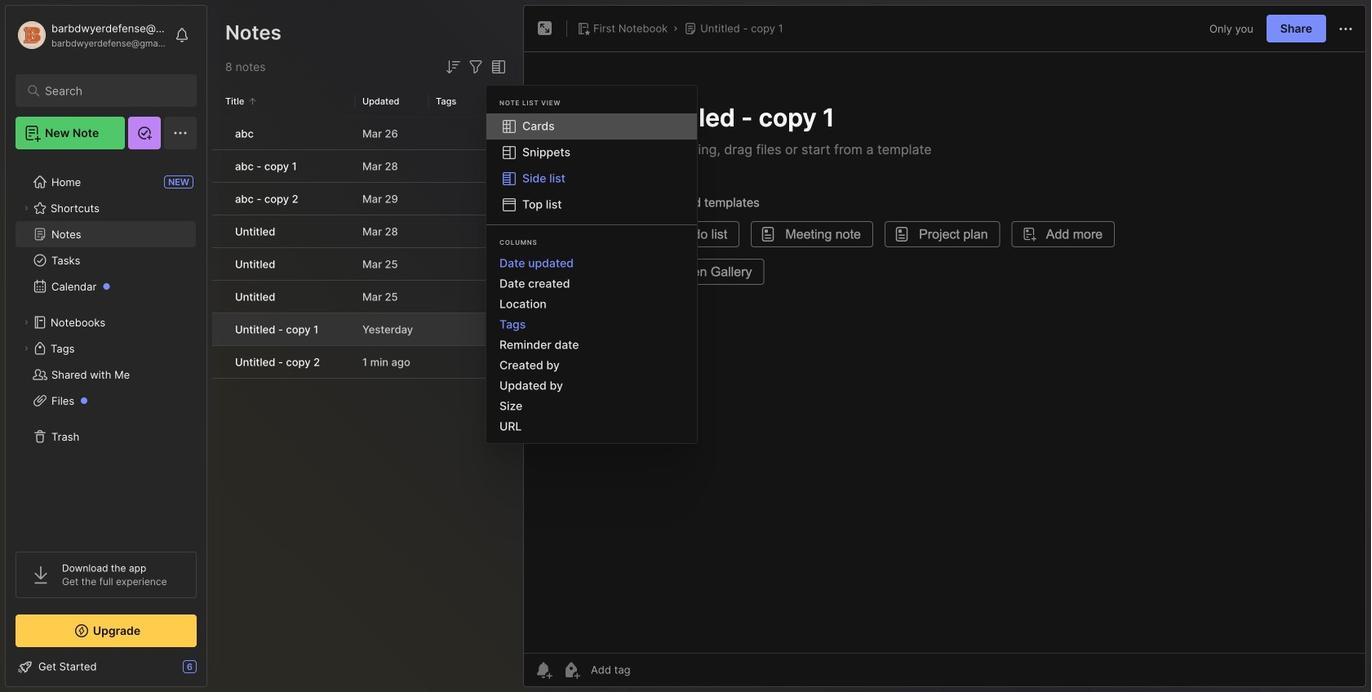 Task type: describe. For each thing, give the bounding box(es) containing it.
1 dropdown list menu from the top
[[487, 113, 697, 218]]

note window element
[[523, 5, 1367, 692]]

Sort options field
[[443, 57, 463, 77]]

none search field inside "main" element
[[45, 81, 175, 100]]

expand note image
[[536, 19, 555, 38]]

main element
[[0, 0, 212, 692]]

add filters image
[[466, 57, 486, 77]]

View options field
[[486, 57, 509, 77]]

More actions field
[[1337, 18, 1356, 39]]

add a reminder image
[[534, 661, 554, 680]]

add tag image
[[562, 661, 581, 680]]

Add tag field
[[589, 663, 712, 677]]



Task type: locate. For each thing, give the bounding box(es) containing it.
tree inside "main" element
[[6, 159, 207, 537]]

6 cell from the top
[[212, 281, 225, 313]]

Help and Learning task checklist field
[[6, 654, 207, 680]]

tree
[[6, 159, 207, 537]]

expand tags image
[[21, 344, 31, 354]]

Account field
[[16, 19, 167, 51]]

0 vertical spatial dropdown list menu
[[487, 113, 697, 218]]

4 cell from the top
[[212, 216, 225, 247]]

menu item
[[487, 113, 697, 140]]

row group
[[212, 118, 518, 380]]

None search field
[[45, 81, 175, 100]]

dropdown list menu
[[487, 113, 697, 218], [487, 253, 697, 437]]

click to collapse image
[[206, 662, 218, 682]]

Add filters field
[[466, 57, 486, 77]]

more actions image
[[1337, 19, 1356, 39]]

cell
[[212, 118, 225, 149], [212, 150, 225, 182], [212, 183, 225, 215], [212, 216, 225, 247], [212, 248, 225, 280], [212, 281, 225, 313], [212, 314, 225, 345], [212, 346, 225, 378]]

expand notebooks image
[[21, 318, 31, 327]]

Note Editor text field
[[524, 51, 1366, 653]]

3 cell from the top
[[212, 183, 225, 215]]

5 cell from the top
[[212, 248, 225, 280]]

1 vertical spatial dropdown list menu
[[487, 253, 697, 437]]

1 cell from the top
[[212, 118, 225, 149]]

Search text field
[[45, 83, 175, 99]]

2 cell from the top
[[212, 150, 225, 182]]

2 dropdown list menu from the top
[[487, 253, 697, 437]]

7 cell from the top
[[212, 314, 225, 345]]

8 cell from the top
[[212, 346, 225, 378]]



Task type: vqa. For each thing, say whether or not it's contained in the screenshot.
Choose default view option for Images field on the right
no



